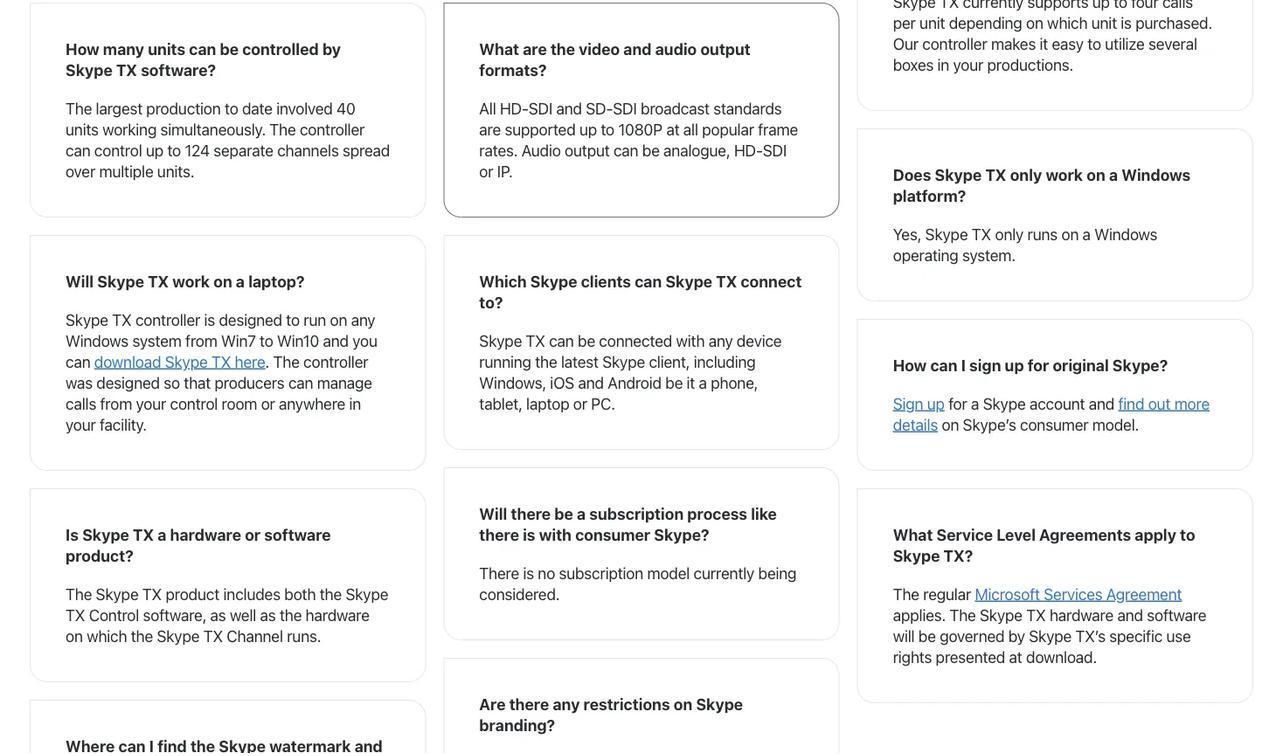 Task type: vqa. For each thing, say whether or not it's contained in the screenshot.
Try
no



Task type: locate. For each thing, give the bounding box(es) containing it.
controller inside . the controller was designed so that producers can manage calls from your control room or anywhere in your facility.
[[303, 353, 368, 371]]

unit up utilize
[[1091, 14, 1117, 32]]

skype inside skype tx controller is designed to run on any windows system from win7 to win10 and you can
[[66, 311, 108, 329]]

0 horizontal spatial it
[[687, 374, 695, 392]]

with inside the skype tx can be connected with any device running the latest skype client, including windows, ios and android be it a phone, tablet, laptop or pc.
[[676, 332, 705, 350]]

to left date
[[225, 99, 238, 118]]

0 vertical spatial hd-
[[500, 99, 529, 118]]

1 horizontal spatial control
[[170, 395, 218, 413]]

0 horizontal spatial hardware
[[170, 526, 241, 545]]

0 horizontal spatial software
[[264, 526, 331, 545]]

calls down the was
[[66, 395, 96, 413]]

1 horizontal spatial which
[[1047, 14, 1088, 32]]

windows,
[[479, 374, 546, 392]]

1 horizontal spatial will
[[479, 505, 507, 524]]

windows inside yes, skype tx only runs on a windows operating system.
[[1094, 225, 1157, 244]]

0 vertical spatial consumer
[[1020, 416, 1089, 434]]

a inside yes, skype tx only runs on a windows operating system.
[[1082, 225, 1091, 244]]

skype? inside how can i sign up for original skype? element
[[1112, 356, 1168, 375]]

1 vertical spatial are
[[479, 120, 501, 139]]

0 vertical spatial control
[[94, 141, 142, 160]]

and left sd-
[[556, 99, 582, 118]]

audio
[[655, 40, 697, 59]]

you
[[352, 332, 377, 350]]

there inside are there any restrictions on skype branding?
[[509, 695, 549, 714]]

1 vertical spatial windows
[[1094, 225, 1157, 244]]

output right audio
[[700, 40, 751, 59]]

there up there
[[479, 526, 519, 544]]

laptop
[[526, 395, 569, 413]]

1 horizontal spatial work
[[1046, 166, 1083, 184]]

designed inside . the controller was designed so that producers can manage calls from your control room or anywhere in your facility.
[[96, 374, 160, 392]]

1 vertical spatial only
[[995, 225, 1024, 244]]

controller up manage
[[303, 353, 368, 371]]

1 vertical spatial any
[[708, 332, 733, 350]]

2 vertical spatial windows
[[66, 332, 129, 350]]

0 horizontal spatial calls
[[66, 395, 96, 413]]

software up both
[[264, 526, 331, 545]]

out
[[1148, 395, 1171, 413]]

2 horizontal spatial any
[[708, 332, 733, 350]]

1 horizontal spatial at
[[1009, 648, 1022, 667]]

1 horizontal spatial currently
[[963, 0, 1024, 11]]

hd- right all
[[500, 99, 529, 118]]

from
[[185, 332, 217, 350], [100, 395, 132, 413]]

0 horizontal spatial control
[[94, 141, 142, 160]]

tx up depending
[[939, 0, 959, 11]]

1 vertical spatial skype?
[[654, 526, 709, 544]]

0 horizontal spatial for
[[948, 395, 967, 413]]

and inside skype tx controller is designed to run on any windows system from win7 to win10 and you can
[[323, 332, 349, 350]]

0 vertical spatial only
[[1010, 166, 1042, 184]]

and left you
[[323, 332, 349, 350]]

our
[[893, 34, 918, 53]]

windows inside skype tx controller is designed to run on any windows system from win7 to win10 and you can
[[66, 332, 129, 350]]

the right "."
[[273, 353, 300, 371]]

tx down many
[[116, 61, 137, 80]]

2 horizontal spatial hardware
[[1050, 606, 1113, 625]]

1 vertical spatial consumer
[[575, 526, 650, 544]]

tx left the control
[[66, 606, 85, 625]]

and down latest
[[578, 374, 604, 392]]

it left easy
[[1040, 34, 1048, 53]]

what service level agreements apply to skype tx? element
[[857, 489, 1253, 704]]

multiple
[[99, 162, 153, 181]]

win10
[[277, 332, 319, 350]]

analogue,
[[663, 141, 730, 160]]

be down applies.
[[918, 627, 936, 646]]

1 horizontal spatial in
[[937, 55, 949, 74]]

hardware up product
[[170, 526, 241, 545]]

0 horizontal spatial work
[[172, 272, 210, 291]]

are
[[523, 40, 547, 59], [479, 120, 501, 139]]

control for producers
[[170, 395, 218, 413]]

tx down microsoft
[[1026, 606, 1046, 625]]

0 horizontal spatial consumer
[[575, 526, 650, 544]]

per
[[893, 14, 916, 32]]

your down the was
[[66, 416, 96, 434]]

0 vertical spatial any
[[351, 311, 375, 329]]

hardware down microsoft services agreement link
[[1050, 606, 1113, 625]]

tx up download at left
[[112, 311, 132, 329]]

1080p
[[618, 120, 662, 139]]

1 horizontal spatial software
[[1147, 606, 1206, 625]]

designed down download at left
[[96, 374, 160, 392]]

2 as from the left
[[260, 606, 276, 625]]

what up formats? at the top left of the page
[[479, 40, 519, 59]]

for
[[1028, 356, 1049, 375], [948, 395, 967, 413]]

or inside all hd-sdi and sd-sdi broadcast standards are supported up to 1080p at all popular frame rates. audio output can be analogue, hd-sdi or ip.
[[479, 162, 493, 181]]

or up includes at the bottom left of the page
[[245, 526, 261, 545]]

0 vertical spatial calls
[[1162, 0, 1193, 11]]

and right video
[[623, 40, 652, 59]]

is inside will there be a subscription process like there is with consumer skype?
[[523, 526, 535, 544]]

units inside the largest production to date involved 40 units working simultaneously. the controller can control up to 124 separate channels spread over multiple units.
[[66, 120, 99, 139]]

a inside is skype tx a hardware or software product?
[[158, 526, 166, 545]]

control inside . the controller was designed so that producers can manage calls from your control room or anywhere in your facility.
[[170, 395, 218, 413]]

1 vertical spatial your
[[136, 395, 166, 413]]

1 horizontal spatial are
[[523, 40, 547, 59]]

can inside the skype tx can be connected with any device running the latest skype client, including windows, ios and android be it a phone, tablet, laptop or pc.
[[549, 332, 574, 350]]

1 horizontal spatial by
[[1008, 627, 1025, 646]]

1 horizontal spatial as
[[260, 606, 276, 625]]

ip.
[[497, 162, 513, 181]]

skype? up model
[[654, 526, 709, 544]]

0 vertical spatial how
[[66, 40, 99, 59]]

the largest production to date involved 40 units working simultaneously. the controller can control up to 124 separate channels spread over multiple units.
[[66, 99, 390, 181]]

designed for your
[[96, 374, 160, 392]]

currently inside the skype tx currently supports up to four calls per unit depending on which unit is purchased. our controller makes it easy to utilize several boxes in your productions.
[[963, 0, 1024, 11]]

sdi up supported
[[529, 99, 552, 118]]

designed inside skype tx controller is designed to run on any windows system from win7 to win10 and you can
[[219, 311, 282, 329]]

2 vertical spatial any
[[553, 695, 580, 714]]

tx up software,
[[142, 585, 162, 604]]

here
[[235, 353, 265, 371]]

over
[[66, 162, 95, 181]]

by
[[322, 40, 341, 59], [1008, 627, 1025, 646]]

1 horizontal spatial skype?
[[1112, 356, 1168, 375]]

1 horizontal spatial hardware
[[306, 606, 369, 625]]

or down producers
[[261, 395, 275, 413]]

windows
[[1121, 166, 1191, 184], [1094, 225, 1157, 244], [66, 332, 129, 350]]

1 horizontal spatial any
[[553, 695, 580, 714]]

units
[[148, 40, 185, 59], [66, 120, 99, 139]]

1 horizontal spatial from
[[185, 332, 217, 350]]

0 horizontal spatial how
[[66, 40, 99, 59]]

how inside how many units can be controlled by skype tx software?
[[66, 40, 99, 59]]

as left well at the bottom left of page
[[210, 606, 226, 625]]

1 horizontal spatial sdi
[[613, 99, 637, 118]]

software inside is skype tx a hardware or software product?
[[264, 526, 331, 545]]

controller up system
[[135, 311, 200, 329]]

download
[[94, 353, 161, 371]]

frame
[[758, 120, 798, 139]]

tx's
[[1075, 627, 1106, 646]]

from inside skype tx controller is designed to run on any windows system from win7 to win10 and you can
[[185, 332, 217, 350]]

1 horizontal spatial designed
[[219, 311, 282, 329]]

tx inside is skype tx a hardware or software product?
[[133, 526, 154, 545]]

subscription inside will there be a subscription process like there is with consumer skype?
[[589, 505, 684, 524]]

0 horizontal spatial your
[[66, 416, 96, 434]]

from for is
[[185, 332, 217, 350]]

to right apply
[[1180, 526, 1195, 545]]

being
[[758, 564, 797, 583]]

how up sign
[[893, 356, 927, 375]]

tx up product?
[[133, 526, 154, 545]]

1 vertical spatial it
[[687, 374, 695, 392]]

0 horizontal spatial as
[[210, 606, 226, 625]]

with up the client,
[[676, 332, 705, 350]]

facility.
[[100, 416, 147, 434]]

will skype tx work on a laptop? element
[[30, 236, 426, 471]]

currently left being
[[694, 564, 754, 583]]

skype?
[[1112, 356, 1168, 375], [654, 526, 709, 544]]

the left largest
[[66, 99, 92, 118]]

1 vertical spatial units
[[66, 120, 99, 139]]

and inside how can i sign up for original skype? element
[[1089, 395, 1114, 413]]

which
[[1047, 14, 1088, 32], [87, 627, 127, 646]]

work up runs
[[1046, 166, 1083, 184]]

0 horizontal spatial sdi
[[529, 99, 552, 118]]

0 vertical spatial output
[[700, 40, 751, 59]]

1 vertical spatial calls
[[66, 395, 96, 413]]

to up "win10"
[[286, 311, 300, 329]]

0 vertical spatial designed
[[219, 311, 282, 329]]

can up the anywhere
[[288, 374, 313, 392]]

including
[[694, 353, 756, 371]]

it inside the skype tx currently supports up to four calls per unit depending on which unit is purchased. our controller makes it easy to utilize several boxes in your productions.
[[1040, 34, 1048, 53]]

units up over
[[66, 120, 99, 139]]

the down both
[[280, 606, 302, 625]]

at left all
[[666, 120, 680, 139]]

1 as from the left
[[210, 606, 226, 625]]

control
[[94, 141, 142, 160], [170, 395, 218, 413]]

only inside does skype tx only work on a windows platform?
[[1010, 166, 1042, 184]]

2 horizontal spatial sdi
[[763, 141, 787, 160]]

0 horizontal spatial skype?
[[654, 526, 709, 544]]

0 vertical spatial will
[[66, 272, 94, 291]]

tx inside the regular microsoft services agreement applies. the skype tx hardware and software will be governed by skype tx's specific use rights presented at download.
[[1026, 606, 1046, 625]]

is up considered.
[[523, 526, 535, 544]]

up inside all hd-sdi and sd-sdi broadcast standards are supported up to 1080p at all popular frame rates. audio output can be analogue, hd-sdi or ip.
[[579, 120, 597, 139]]

will for will there be a subscription process like there is with consumer skype?
[[479, 505, 507, 524]]

which down the control
[[87, 627, 127, 646]]

or inside . the controller was designed so that producers can manage calls from your control room or anywhere in your facility.
[[261, 395, 275, 413]]

0 vertical spatial for
[[1028, 356, 1049, 375]]

find out more details link
[[893, 395, 1210, 434]]

skype inside what service level agreements apply to skype tx?
[[893, 547, 940, 565]]

subscription up model
[[589, 505, 684, 524]]

0 vertical spatial with
[[676, 332, 705, 350]]

it inside the skype tx can be connected with any device running the latest skype client, including windows, ios and android be it a phone, tablet, laptop or pc.
[[687, 374, 695, 392]]

0 vertical spatial at
[[666, 120, 680, 139]]

. the controller was designed so that producers can manage calls from your control room or anywhere in your facility.
[[66, 353, 372, 434]]

can up latest
[[549, 332, 574, 350]]

skype
[[893, 0, 936, 11], [66, 61, 113, 80], [935, 166, 982, 184], [925, 225, 968, 244], [97, 272, 144, 291], [530, 272, 577, 291], [665, 272, 712, 291], [66, 311, 108, 329], [479, 332, 522, 350], [165, 353, 208, 371], [602, 353, 645, 371], [983, 395, 1026, 413], [82, 526, 129, 545], [893, 547, 940, 565], [96, 585, 139, 604], [346, 585, 388, 604], [980, 606, 1022, 625], [157, 627, 200, 646], [1029, 627, 1072, 646], [696, 695, 743, 714]]

1 horizontal spatial units
[[148, 40, 185, 59]]

all
[[479, 99, 496, 118]]

0 vertical spatial windows
[[1121, 166, 1191, 184]]

and
[[623, 40, 652, 59], [556, 99, 582, 118], [323, 332, 349, 350], [578, 374, 604, 392], [1089, 395, 1114, 413], [1117, 606, 1143, 625]]

1 horizontal spatial it
[[1040, 34, 1048, 53]]

your down so
[[136, 395, 166, 413]]

in right boxes
[[937, 55, 949, 74]]

it down the client,
[[687, 374, 695, 392]]

with up no
[[539, 526, 572, 544]]

controller inside the largest production to date involved 40 units working simultaneously. the controller can control up to 124 separate channels spread over multiple units.
[[300, 120, 365, 139]]

1 horizontal spatial what
[[893, 526, 933, 545]]

platform?
[[893, 187, 966, 205]]

0 vertical spatial there
[[511, 505, 551, 524]]

the down the control
[[131, 627, 153, 646]]

there up branding? on the bottom left of the page
[[509, 695, 549, 714]]

0 horizontal spatial units
[[66, 120, 99, 139]]

1 horizontal spatial how
[[893, 356, 927, 375]]

skype's
[[963, 416, 1016, 434]]

work
[[1046, 166, 1083, 184], [172, 272, 210, 291]]

process
[[687, 505, 747, 524]]

or left ip.
[[479, 162, 493, 181]]

0 vertical spatial are
[[523, 40, 547, 59]]

are down all
[[479, 120, 501, 139]]

a inside will there be a subscription process like there is with consumer skype?
[[577, 505, 586, 524]]

the inside . the controller was designed so that producers can manage calls from your control room or anywhere in your facility.
[[273, 353, 300, 371]]

2 vertical spatial there
[[509, 695, 549, 714]]

win7
[[221, 332, 256, 350]]

is skype tx a hardware or software product?
[[66, 526, 331, 565]]

be up no
[[554, 505, 573, 524]]

is down the will skype tx work on a laptop?
[[204, 311, 215, 329]]

a inside does skype tx only work on a windows platform?
[[1109, 166, 1118, 184]]

is left no
[[523, 564, 534, 583]]

be left controlled
[[220, 40, 239, 59]]

0 vertical spatial which
[[1047, 14, 1088, 32]]

1 vertical spatial which
[[87, 627, 127, 646]]

tx left connect at the right top of the page
[[716, 272, 737, 291]]

1 vertical spatial from
[[100, 395, 132, 413]]

tx inside does skype tx only work on a windows platform?
[[985, 166, 1006, 184]]

consumer inside will there be a subscription process like there is with consumer skype?
[[575, 526, 650, 544]]

easy
[[1052, 34, 1084, 53]]

software inside the regular microsoft services agreement applies. the skype tx hardware and software will be governed by skype tx's specific use rights presented at download.
[[1147, 606, 1206, 625]]

involved
[[276, 99, 333, 118]]

be inside all hd-sdi and sd-sdi broadcast standards are supported up to 1080p at all popular frame rates. audio output can be analogue, hd-sdi or ip.
[[642, 141, 660, 160]]

any
[[351, 311, 375, 329], [708, 332, 733, 350], [553, 695, 580, 714]]

0 vertical spatial units
[[148, 40, 185, 59]]

0 vertical spatial subscription
[[589, 505, 684, 524]]

0 vertical spatial your
[[953, 55, 983, 74]]

can inside which skype clients can skype tx connect to?
[[635, 272, 662, 291]]

how many units can be controlled by skype tx software? element
[[30, 3, 426, 218]]

in inside the skype tx currently supports up to four calls per unit depending on which unit is purchased. our controller makes it easy to utilize several boxes in your productions.
[[937, 55, 949, 74]]

1 vertical spatial control
[[170, 395, 218, 413]]

was
[[66, 374, 93, 392]]

1 vertical spatial output
[[565, 141, 610, 160]]

1 vertical spatial by
[[1008, 627, 1025, 646]]

or
[[479, 162, 493, 181], [261, 395, 275, 413], [573, 395, 587, 413], [245, 526, 261, 545]]

0 horizontal spatial with
[[539, 526, 572, 544]]

with inside will there be a subscription process like there is with consumer skype?
[[539, 526, 572, 544]]

1 vertical spatial software
[[1147, 606, 1206, 625]]

at right presented
[[1009, 648, 1022, 667]]

the right both
[[320, 585, 342, 604]]

manage
[[317, 374, 372, 392]]

how can i sign up for original skype?
[[893, 356, 1168, 375]]

the left video
[[551, 40, 575, 59]]

can right clients
[[635, 272, 662, 291]]

0 horizontal spatial designed
[[96, 374, 160, 392]]

for up skype's
[[948, 395, 967, 413]]

operating
[[893, 246, 958, 265]]

and up specific
[[1117, 606, 1143, 625]]

1 vertical spatial at
[[1009, 648, 1022, 667]]

there up no
[[511, 505, 551, 524]]

standards
[[713, 99, 782, 118]]

what left service
[[893, 526, 933, 545]]

0 horizontal spatial are
[[479, 120, 501, 139]]

largest
[[96, 99, 142, 118]]

2 unit from the left
[[1091, 14, 1117, 32]]

0 horizontal spatial from
[[100, 395, 132, 413]]

1 horizontal spatial with
[[676, 332, 705, 350]]

the up applies.
[[893, 585, 919, 604]]

only for runs
[[995, 225, 1024, 244]]

from up download skype tx here link
[[185, 332, 217, 350]]

producers
[[215, 374, 285, 392]]

is
[[66, 526, 79, 545]]

0 horizontal spatial what
[[479, 40, 519, 59]]

0 horizontal spatial unit
[[920, 14, 945, 32]]

control down that at the left of page
[[170, 395, 218, 413]]

subscription inside there is no subscription model currently being considered.
[[559, 564, 643, 583]]

hardware up 'runs.'
[[306, 606, 369, 625]]

control inside the largest production to date involved 40 units working simultaneously. the controller can control up to 124 separate channels spread over multiple units.
[[94, 141, 142, 160]]

sign up for a skype account and
[[893, 395, 1118, 413]]

audio
[[522, 141, 561, 160]]

1 vertical spatial in
[[349, 395, 361, 413]]

tx up system. on the top
[[972, 225, 991, 244]]

can down the 1080p
[[613, 141, 638, 160]]

can up over
[[66, 141, 90, 160]]

by right controlled
[[322, 40, 341, 59]]

1 horizontal spatial consumer
[[1020, 416, 1089, 434]]

0 horizontal spatial at
[[666, 120, 680, 139]]

can up 'software?'
[[189, 40, 216, 59]]

only inside yes, skype tx only runs on a windows operating system.
[[995, 225, 1024, 244]]

windows inside does skype tx only work on a windows platform?
[[1121, 166, 1191, 184]]

sdi
[[529, 99, 552, 118], [613, 99, 637, 118], [763, 141, 787, 160]]

1 vertical spatial for
[[948, 395, 967, 413]]

the down involved
[[269, 120, 296, 139]]

apply
[[1135, 526, 1176, 545]]

any up branding? on the bottom left of the page
[[553, 695, 580, 714]]

up
[[1092, 0, 1110, 11], [579, 120, 597, 139], [146, 141, 163, 160], [1005, 356, 1024, 375], [927, 395, 945, 413]]

0 vertical spatial software
[[264, 526, 331, 545]]

tx up yes, skype tx only runs on a windows operating system.
[[985, 166, 1006, 184]]

tx inside which skype clients can skype tx connect to?
[[716, 272, 737, 291]]

consumer down account on the right
[[1020, 416, 1089, 434]]

on inside how can i sign up for original skype? element
[[942, 416, 959, 434]]

what are the video and audio output formats? element
[[443, 3, 840, 218]]

service
[[936, 526, 993, 545]]

original
[[1053, 356, 1109, 375]]

how
[[66, 40, 99, 59], [893, 356, 927, 375]]

your
[[953, 55, 983, 74], [136, 395, 166, 413], [66, 416, 96, 434]]

work up skype tx controller is designed to run on any windows system from win7 to win10 and you can
[[172, 272, 210, 291]]

1 vertical spatial will
[[479, 505, 507, 524]]

controller down 40
[[300, 120, 365, 139]]

subscription right no
[[559, 564, 643, 583]]

i
[[961, 356, 966, 375]]

supported
[[505, 120, 576, 139]]

what inside what service level agreements apply to skype tx?
[[893, 526, 933, 545]]

from inside . the controller was designed so that producers can manage calls from your control room or anywhere in your facility.
[[100, 395, 132, 413]]

designed for win7
[[219, 311, 282, 329]]

phone,
[[711, 374, 758, 392]]

currently up depending
[[963, 0, 1024, 11]]

the
[[66, 99, 92, 118], [269, 120, 296, 139], [273, 353, 300, 371], [66, 585, 92, 604], [893, 585, 919, 604], [950, 606, 976, 625]]

is inside there is no subscription model currently being considered.
[[523, 564, 534, 583]]

which inside the skype tx currently supports up to four calls per unit depending on which unit is purchased. our controller makes it easy to utilize several boxes in your productions.
[[1047, 14, 1088, 32]]

only up runs
[[1010, 166, 1042, 184]]

pc.
[[591, 395, 615, 413]]

hardware inside is skype tx a hardware or software product?
[[170, 526, 241, 545]]

and inside the regular microsoft services agreement applies. the skype tx hardware and software will be governed by skype tx's specific use rights presented at download.
[[1117, 606, 1143, 625]]

can
[[189, 40, 216, 59], [66, 141, 90, 160], [613, 141, 638, 160], [635, 272, 662, 291], [549, 332, 574, 350], [66, 353, 90, 371], [930, 356, 958, 375], [288, 374, 313, 392]]

on inside the skype tx product includes both the skype tx control software, as well as the hardware on which the skype tx channel runs.
[[66, 627, 83, 646]]

calls up purchased. on the top of page
[[1162, 0, 1193, 11]]

sign up link
[[893, 395, 945, 413]]

skype inside how many units can be controlled by skype tx software?
[[66, 61, 113, 80]]

will inside will there be a subscription process like there is with consumer skype?
[[479, 505, 507, 524]]

includes
[[223, 585, 280, 604]]

control up multiple
[[94, 141, 142, 160]]

in down manage
[[349, 395, 361, 413]]

will for will skype tx work on a laptop?
[[66, 272, 94, 291]]

at
[[666, 120, 680, 139], [1009, 648, 1022, 667]]

from up facility.
[[100, 395, 132, 413]]

1 vertical spatial what
[[893, 526, 933, 545]]

controller
[[922, 34, 987, 53], [300, 120, 365, 139], [135, 311, 200, 329], [303, 353, 368, 371]]

control
[[89, 606, 139, 625]]

level
[[997, 526, 1036, 545]]

unit
[[920, 14, 945, 32], [1091, 14, 1117, 32]]

hd- down popular
[[734, 141, 763, 160]]

connected
[[599, 332, 672, 350]]

by down microsoft
[[1008, 627, 1025, 646]]

there for will
[[511, 505, 551, 524]]

0 horizontal spatial by
[[322, 40, 341, 59]]

as up channel
[[260, 606, 276, 625]]

0 horizontal spatial which
[[87, 627, 127, 646]]



Task type: describe. For each thing, give the bounding box(es) containing it.
sign
[[969, 356, 1001, 375]]

1 horizontal spatial your
[[136, 395, 166, 413]]

control for units
[[94, 141, 142, 160]]

tx inside skype tx controller is designed to run on any windows system from win7 to win10 and you can
[[112, 311, 132, 329]]

skype inside are there any restrictions on skype branding?
[[696, 695, 743, 714]]

or inside the skype tx can be connected with any device running the latest skype client, including windows, ios and android be it a phone, tablet, laptop or pc.
[[573, 395, 587, 413]]

model.
[[1092, 416, 1139, 434]]

sign
[[893, 395, 923, 413]]

tx left channel
[[203, 627, 223, 646]]

on inside does skype tx only work on a windows platform?
[[1087, 166, 1105, 184]]

on inside yes, skype tx only runs on a windows operating system.
[[1061, 225, 1079, 244]]

tablet,
[[479, 395, 522, 413]]

regular
[[923, 585, 971, 604]]

any inside are there any restrictions on skype branding?
[[553, 695, 580, 714]]

skype inside is skype tx a hardware or software product?
[[82, 526, 129, 545]]

is skype tx a hardware or software product? element
[[30, 489, 426, 683]]

account
[[1029, 395, 1085, 413]]

are inside all hd-sdi and sd-sdi broadcast standards are supported up to 1080p at all popular frame rates. audio output can be analogue, hd-sdi or ip.
[[479, 120, 501, 139]]

boxes
[[893, 55, 934, 74]]

calls inside . the controller was designed so that producers can manage calls from your control room or anywhere in your facility.
[[66, 395, 96, 413]]

be inside how many units can be controlled by skype tx software?
[[220, 40, 239, 59]]

skype inside does skype tx only work on a windows platform?
[[935, 166, 982, 184]]

purchased.
[[1135, 14, 1212, 32]]

to inside all hd-sdi and sd-sdi broadcast standards are supported up to 1080p at all popular frame rates. audio output can be analogue, hd-sdi or ip.
[[601, 120, 614, 139]]

skype? inside will there be a subscription process like there is with consumer skype?
[[654, 526, 709, 544]]

four
[[1131, 0, 1159, 11]]

any inside skype tx controller is designed to run on any windows system from win7 to win10 and you can
[[351, 311, 375, 329]]

1 vertical spatial there
[[479, 526, 519, 544]]

on inside skype tx controller is designed to run on any windows system from win7 to win10 and you can
[[330, 311, 347, 329]]

how many units can be controlled by skype tx software?
[[66, 40, 341, 80]]

your inside the skype tx currently supports up to four calls per unit depending on which unit is purchased. our controller makes it easy to utilize several boxes in your productions.
[[953, 55, 983, 74]]

only for work
[[1010, 166, 1042, 184]]

running
[[479, 353, 531, 371]]

.
[[265, 353, 269, 371]]

find
[[1118, 395, 1144, 413]]

how for how many units can be controlled by skype tx software?
[[66, 40, 99, 59]]

download skype tx here link
[[94, 353, 265, 371]]

agreement
[[1106, 585, 1182, 604]]

the inside the skype tx can be connected with any device running the latest skype client, including windows, ios and android be it a phone, tablet, laptop or pc.
[[535, 353, 557, 371]]

find out more details
[[893, 395, 1210, 434]]

at inside all hd-sdi and sd-sdi broadcast standards are supported up to 1080p at all popular frame rates. audio output can be analogue, hd-sdi or ip.
[[666, 120, 680, 139]]

1 vertical spatial hd-
[[734, 141, 763, 160]]

specific
[[1109, 627, 1162, 646]]

windows for does skype tx only work on a windows platform?
[[1121, 166, 1191, 184]]

is inside skype tx controller is designed to run on any windows system from win7 to win10 and you can
[[204, 311, 215, 329]]

up inside the largest production to date involved 40 units working simultaneously. the controller can control up to 124 separate channels spread over multiple units.
[[146, 141, 163, 160]]

the regular microsoft services agreement applies. the skype tx hardware and software will be governed by skype tx's specific use rights presented at download.
[[893, 585, 1206, 667]]

product?
[[66, 547, 133, 565]]

software?
[[141, 61, 216, 80]]

by inside the regular microsoft services agreement applies. the skype tx hardware and software will be governed by skype tx's specific use rights presented at download.
[[1008, 627, 1025, 646]]

details
[[893, 416, 938, 434]]

to inside what service level agreements apply to skype tx?
[[1180, 526, 1195, 545]]

a inside the skype tx can be connected with any device running the latest skype client, including windows, ios and android be it a phone, tablet, laptop or pc.
[[699, 374, 707, 392]]

there for are
[[509, 695, 549, 714]]

be down the client,
[[665, 374, 683, 392]]

will there be a subscription process like there is with consumer skype?
[[479, 505, 777, 544]]

output inside all hd-sdi and sd-sdi broadcast standards are supported up to 1080p at all popular frame rates. audio output can be analogue, hd-sdi or ip.
[[565, 141, 610, 160]]

the inside what are the video and audio output formats?
[[551, 40, 575, 59]]

productions.
[[987, 55, 1073, 74]]

skype inside yes, skype tx only runs on a windows operating system.
[[925, 225, 968, 244]]

many
[[103, 40, 144, 59]]

all hd-sdi and sd-sdi broadcast standards are supported up to 1080p at all popular frame rates. audio output can be analogue, hd-sdi or ip.
[[479, 99, 798, 181]]

be up latest
[[578, 332, 595, 350]]

124
[[185, 141, 210, 160]]

skype tx can be connected with any device running the latest skype client, including windows, ios and android be it a phone, tablet, laptop or pc.
[[479, 332, 782, 413]]

units inside how many units can be controlled by skype tx software?
[[148, 40, 185, 59]]

on inside are there any restrictions on skype branding?
[[674, 695, 692, 714]]

are there any restrictions on skype branding?
[[479, 695, 743, 735]]

utilize
[[1105, 34, 1145, 53]]

which skype clients can skype tx connect to?
[[479, 272, 802, 312]]

video
[[579, 40, 620, 59]]

can inside . the controller was designed so that producers can manage calls from your control room or anywhere in your facility.
[[288, 374, 313, 392]]

hardware inside the regular microsoft services agreement applies. the skype tx hardware and software will be governed by skype tx's specific use rights presented at download.
[[1050, 606, 1113, 625]]

to left four in the right top of the page
[[1114, 0, 1127, 11]]

that
[[184, 374, 211, 392]]

how can i sign up for original skype? element
[[857, 319, 1253, 472]]

at inside the regular microsoft services agreement applies. the skype tx hardware and software will be governed by skype tx's specific use rights presented at download.
[[1009, 648, 1022, 667]]

is inside the skype tx currently supports up to four calls per unit depending on which unit is purchased. our controller makes it easy to utilize several boxes in your productions.
[[1121, 14, 1132, 32]]

and inside the skype tx can be connected with any device running the latest skype client, including windows, ios and android be it a phone, tablet, laptop or pc.
[[578, 374, 604, 392]]

does skype tx only work on a windows platform? element
[[857, 129, 1253, 302]]

windows for yes, skype tx only runs on a windows operating system.
[[1094, 225, 1157, 244]]

2 vertical spatial your
[[66, 416, 96, 434]]

the up 'governed'
[[950, 606, 976, 625]]

and inside what are the video and audio output formats?
[[623, 40, 652, 59]]

branding?
[[479, 716, 555, 735]]

what service level agreements apply to skype tx?
[[893, 526, 1195, 565]]

it for which
[[1040, 34, 1048, 53]]

system.
[[962, 246, 1015, 265]]

how for how can i sign up for original skype?
[[893, 356, 927, 375]]

from for was
[[100, 395, 132, 413]]

several
[[1148, 34, 1197, 53]]

software,
[[143, 606, 206, 625]]

tx inside the skype tx can be connected with any device running the latest skype client, including windows, ios and android be it a phone, tablet, laptop or pc.
[[526, 332, 545, 350]]

can inside the largest production to date involved 40 units working simultaneously. the controller can control up to 124 separate channels spread over multiple units.
[[66, 141, 90, 160]]

0 horizontal spatial hd-
[[500, 99, 529, 118]]

40
[[337, 99, 355, 118]]

by inside how many units can be controlled by skype tx software?
[[322, 40, 341, 59]]

tx inside the skype tx currently supports up to four calls per unit depending on which unit is purchased. our controller makes it easy to utilize several boxes in your productions.
[[939, 0, 959, 11]]

skype tx currently supports up to four calls per unit depending on which unit is purchased. our controller makes it easy to utilize several boxes in your productions.
[[893, 0, 1212, 74]]

runs.
[[287, 627, 321, 646]]

hardware inside the skype tx product includes both the skype tx control software, as well as the hardware on which the skype tx channel runs.
[[306, 606, 369, 625]]

to up "."
[[260, 332, 273, 350]]

units.
[[157, 162, 194, 181]]

no
[[538, 564, 555, 583]]

applies.
[[893, 606, 946, 625]]

tx up system
[[148, 272, 169, 291]]

or inside is skype tx a hardware or software product?
[[245, 526, 261, 545]]

can inside skype tx controller is designed to run on any windows system from win7 to win10 and you can
[[66, 353, 90, 371]]

well
[[230, 606, 256, 625]]

currently inside there is no subscription model currently being considered.
[[694, 564, 754, 583]]

what for what are the video and audio output formats?
[[479, 40, 519, 59]]

which skype clients can skype tx connect to? element
[[443, 236, 840, 451]]

governed
[[940, 627, 1005, 646]]

it for client,
[[687, 374, 695, 392]]

are
[[479, 695, 506, 714]]

can inside how many units can be controlled by skype tx software?
[[189, 40, 216, 59]]

be inside the regular microsoft services agreement applies. the skype tx hardware and software will be governed by skype tx's specific use rights presented at download.
[[918, 627, 936, 646]]

supports
[[1027, 0, 1088, 11]]

to up 'units.'
[[167, 141, 181, 160]]

tx down win7
[[211, 353, 231, 371]]

can left i
[[930, 356, 958, 375]]

can inside all hd-sdi and sd-sdi broadcast standards are supported up to 1080p at all popular frame rates. audio output can be analogue, hd-sdi or ip.
[[613, 141, 638, 160]]

will there be a subscription process like there is with consumer skype? element
[[443, 468, 840, 641]]

consumer inside how can i sign up for original skype? element
[[1020, 416, 1089, 434]]

agreements
[[1039, 526, 1131, 545]]

microsoft
[[975, 585, 1040, 604]]

and inside all hd-sdi and sd-sdi broadcast standards are supported up to 1080p at all popular frame rates. audio output can be analogue, hd-sdi or ip.
[[556, 99, 582, 118]]

the skype tx product includes both the skype tx control software, as well as the hardware on which the skype tx channel runs.
[[66, 585, 388, 646]]

be inside will there be a subscription process like there is with consumer skype?
[[554, 505, 573, 524]]

model
[[647, 564, 690, 583]]

production
[[146, 99, 221, 118]]

sd-
[[586, 99, 613, 118]]

any inside the skype tx can be connected with any device running the latest skype client, including windows, ios and android be it a phone, tablet, laptop or pc.
[[708, 332, 733, 350]]

up inside the skype tx currently supports up to four calls per unit depending on which unit is purchased. our controller makes it easy to utilize several boxes in your productions.
[[1092, 0, 1110, 11]]

yes,
[[893, 225, 921, 244]]

popular
[[702, 120, 754, 139]]

to?
[[479, 293, 503, 312]]

controller inside the skype tx currently supports up to four calls per unit depending on which unit is purchased. our controller makes it easy to utilize several boxes in your productions.
[[922, 34, 987, 53]]

the inside the skype tx product includes both the skype tx control software, as well as the hardware on which the skype tx channel runs.
[[66, 585, 92, 604]]

to right easy
[[1087, 34, 1101, 53]]

product
[[166, 585, 220, 604]]

will
[[893, 627, 915, 646]]

on inside the skype tx currently supports up to four calls per unit depending on which unit is purchased. our controller makes it easy to utilize several boxes in your productions.
[[1026, 14, 1043, 32]]

output inside what are the video and audio output formats?
[[700, 40, 751, 59]]

depending
[[949, 14, 1022, 32]]

considered.
[[479, 585, 560, 604]]

controller inside skype tx controller is designed to run on any windows system from win7 to win10 and you can
[[135, 311, 200, 329]]

on skype's consumer model.
[[938, 416, 1139, 434]]

both
[[284, 585, 316, 604]]

in inside . the controller was designed so that producers can manage calls from your control room or anywhere in your facility.
[[349, 395, 361, 413]]

makes
[[991, 34, 1036, 53]]

rights
[[893, 648, 932, 667]]

tx inside yes, skype tx only runs on a windows operating system.
[[972, 225, 991, 244]]

tx inside how many units can be controlled by skype tx software?
[[116, 61, 137, 80]]

working
[[102, 120, 157, 139]]

which inside the skype tx product includes both the skype tx control software, as well as the hardware on which the skype tx channel runs.
[[87, 627, 127, 646]]

skype inside the skype tx currently supports up to four calls per unit depending on which unit is purchased. our controller makes it easy to utilize several boxes in your productions.
[[893, 0, 936, 11]]

work inside does skype tx only work on a windows platform?
[[1046, 166, 1083, 184]]

1 unit from the left
[[920, 14, 945, 32]]

android
[[608, 374, 662, 392]]

simultaneously.
[[160, 120, 266, 139]]

ios
[[550, 374, 574, 392]]

like
[[751, 505, 777, 524]]

controlled
[[242, 40, 319, 59]]

1 horizontal spatial for
[[1028, 356, 1049, 375]]

are inside what are the video and audio output formats?
[[523, 40, 547, 59]]

what for what service level agreements apply to skype tx?
[[893, 526, 933, 545]]

use
[[1166, 627, 1191, 646]]

calls inside the skype tx currently supports up to four calls per unit depending on which unit is purchased. our controller makes it easy to utilize several boxes in your productions.
[[1162, 0, 1193, 11]]

separate
[[213, 141, 273, 160]]

broadcast
[[641, 99, 710, 118]]



